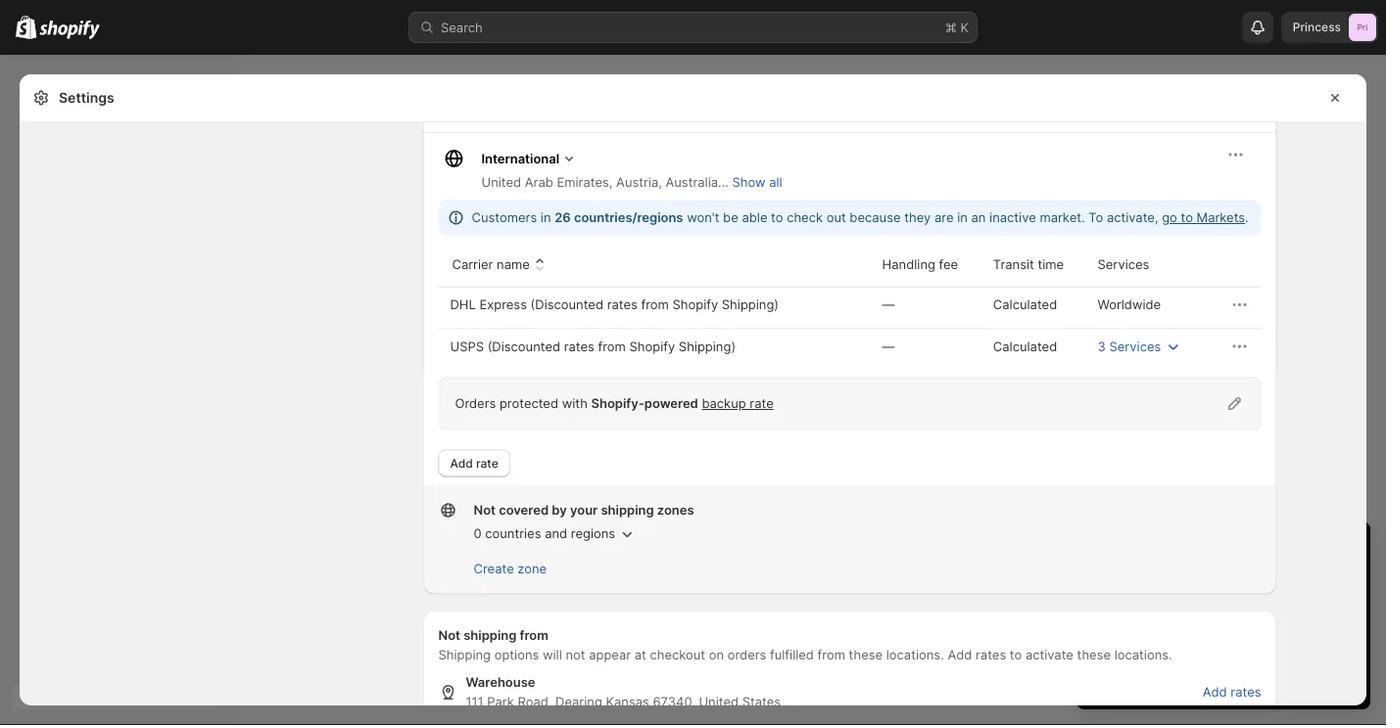 Task type: locate. For each thing, give the bounding box(es) containing it.
rates left activate
[[976, 648, 1006, 663]]

1 horizontal spatial these
[[1077, 648, 1111, 663]]

at
[[635, 648, 646, 663]]

3
[[1098, 339, 1106, 354], [1139, 595, 1147, 610]]

2 horizontal spatial and
[[1225, 575, 1248, 590]]

1 vertical spatial add
[[948, 648, 972, 663]]

status
[[438, 200, 1261, 236]]

shipping
[[438, 648, 491, 663]]

by
[[552, 503, 567, 518]]

(discounted up usps (discounted rates from shopify shipping)
[[531, 297, 603, 313]]

0 countries and regions
[[474, 527, 615, 542]]

from
[[641, 297, 669, 313], [598, 339, 626, 354], [520, 628, 549, 644], [818, 648, 845, 663]]

usps
[[450, 339, 484, 354]]

won't
[[687, 210, 719, 225]]

1 vertical spatial calculated
[[993, 339, 1057, 354]]

0 vertical spatial 3
[[1098, 339, 1106, 354]]

warehouse
[[466, 675, 535, 691]]

add inside button
[[1203, 685, 1227, 700]]

1 horizontal spatial united
[[699, 695, 739, 710]]

in left 26
[[541, 210, 551, 225]]

backup
[[702, 396, 746, 411]]

fulfilled
[[770, 648, 814, 663]]

rates
[[607, 297, 638, 313], [564, 339, 595, 354], [976, 648, 1006, 663], [1231, 685, 1261, 700]]

1 horizontal spatial locations.
[[1115, 648, 1172, 663]]

add rate button
[[438, 450, 510, 478]]

status containing customers in
[[438, 200, 1261, 236]]

shipping) up backup
[[679, 339, 736, 354]]

your left trial in the bottom of the page
[[1207, 539, 1248, 563]]

add down 'orders' at left bottom
[[450, 457, 473, 471]]

transit time
[[993, 257, 1064, 272]]

shipping
[[601, 503, 654, 518], [464, 628, 517, 644]]

not up shipping
[[438, 628, 460, 644]]

to inside not shipping from shipping options will not appear at checkout on orders fulfilled from these locations. add rates to activate these locations.
[[1010, 648, 1022, 663]]

0 vertical spatial shopify
[[673, 297, 718, 313]]

2 calculated from the top
[[993, 339, 1057, 354]]

1 horizontal spatial add
[[948, 648, 972, 663]]

0 vertical spatial —
[[882, 297, 895, 313]]

0 horizontal spatial and
[[545, 527, 567, 542]]

to left activate
[[1010, 648, 1022, 663]]

(discounted
[[531, 297, 603, 313], [487, 339, 560, 354]]

plan up add rates
[[1239, 670, 1263, 684]]

emirates,
[[557, 175, 613, 190]]

1 vertical spatial rate
[[476, 457, 498, 471]]

—
[[882, 297, 895, 313], [882, 339, 895, 354]]

from down "dhl express (discounted rates from shopify shipping)"
[[598, 339, 626, 354]]

and left add
[[1186, 634, 1208, 649]]

1 horizontal spatial in
[[957, 210, 968, 225]]

0 vertical spatial shipping)
[[722, 297, 779, 313]]

countries/regions
[[574, 210, 683, 225]]

— for dhl express (discounted rates from shopify shipping)
[[882, 297, 895, 313]]

rate
[[750, 396, 774, 411], [476, 457, 498, 471]]

shopify
[[673, 297, 718, 313], [629, 339, 675, 354]]

0 vertical spatial (discounted
[[531, 297, 603, 313]]

0 countries and regions button
[[474, 521, 637, 548]]

0 horizontal spatial not
[[438, 628, 460, 644]]

to right 'go'
[[1181, 210, 1193, 225]]

services inside 3 services button
[[1109, 339, 1161, 354]]

not
[[566, 648, 585, 663]]

3 inside switch to a paid plan and get: first 3 months for $1/month to customize your online store and add bonus features
[[1139, 595, 1147, 610]]

bonus
[[1238, 634, 1275, 649]]

add rates button
[[1191, 667, 1273, 720]]

united left 'states'
[[699, 695, 739, 710]]

dhl
[[450, 297, 476, 313]]

67340,
[[653, 695, 695, 710]]

and down by
[[545, 527, 567, 542]]

to
[[1089, 210, 1103, 225]]

rate right backup
[[750, 396, 774, 411]]

1 vertical spatial —
[[882, 339, 895, 354]]

0 vertical spatial united
[[481, 175, 521, 190]]

not inside not shipping from shipping options will not appear at checkout on orders fulfilled from these locations. add rates to activate these locations.
[[438, 628, 460, 644]]

and up $1/month
[[1225, 575, 1248, 590]]

1 vertical spatial not
[[438, 628, 460, 644]]

0 vertical spatial add
[[450, 457, 473, 471]]

pick your plan
[[1184, 670, 1263, 684]]

1 vertical spatial united
[[699, 695, 739, 710]]

0 vertical spatial calculated
[[993, 297, 1057, 313]]

in right left
[[1186, 539, 1202, 563]]

0 vertical spatial and
[[545, 527, 567, 542]]

a
[[1156, 575, 1163, 590]]

all
[[769, 175, 782, 190]]

princess image
[[1349, 14, 1376, 41]]

shipping up shipping
[[464, 628, 517, 644]]

countries
[[485, 527, 541, 542]]

locations.
[[886, 648, 944, 663], [1115, 648, 1172, 663]]

1 vertical spatial services
[[1109, 339, 1161, 354]]

your inside dropdown button
[[1207, 539, 1248, 563]]

shipping up 'regions'
[[601, 503, 654, 518]]

0 horizontal spatial these
[[849, 648, 883, 663]]

your up features
[[1319, 614, 1346, 629]]

1 horizontal spatial rate
[[750, 396, 774, 411]]

in
[[541, 210, 551, 225], [957, 210, 968, 225], [1186, 539, 1202, 563]]

and
[[545, 527, 567, 542], [1225, 575, 1248, 590], [1186, 634, 1208, 649]]

calculated
[[993, 297, 1057, 313], [993, 339, 1057, 354]]

fee
[[939, 257, 958, 272]]

shipping) down able
[[722, 297, 779, 313]]

shipping inside not shipping from shipping options will not appear at checkout on orders fulfilled from these locations. add rates to activate these locations.
[[464, 628, 517, 644]]

your right by
[[570, 503, 598, 518]]

dearing
[[556, 695, 602, 710]]

0 vertical spatial shipping
[[601, 503, 654, 518]]

add inside button
[[450, 457, 473, 471]]

0 horizontal spatial plan
[[1196, 575, 1222, 590]]

0 horizontal spatial add
[[450, 457, 473, 471]]

add
[[450, 457, 473, 471], [948, 648, 972, 663], [1203, 685, 1227, 700]]

0 vertical spatial services
[[1098, 257, 1149, 272]]

0 horizontal spatial united
[[481, 175, 521, 190]]

add rate
[[450, 457, 498, 471]]

switch
[[1096, 575, 1137, 590]]

with
[[562, 396, 588, 411]]

united inside warehouse 111 park road, dearing kansas 67340, united states
[[699, 695, 739, 710]]

services down the worldwide
[[1109, 339, 1161, 354]]

regions
[[571, 527, 615, 542]]

shopify down "dhl express (discounted rates from shopify shipping)"
[[629, 339, 675, 354]]

add for add rate
[[450, 457, 473, 471]]

settings
[[59, 90, 114, 106]]

pick
[[1184, 670, 1208, 684]]

create
[[474, 562, 514, 577]]

online
[[1112, 634, 1148, 649]]

rates down pick your plan
[[1231, 685, 1261, 700]]

0 vertical spatial plan
[[1196, 575, 1222, 590]]

in left an
[[957, 210, 968, 225]]

orders
[[728, 648, 766, 663]]

transit
[[993, 257, 1034, 272]]

rate down 'orders' at left bottom
[[476, 457, 498, 471]]

1 locations. from the left
[[886, 648, 944, 663]]

time
[[1038, 257, 1064, 272]]

1 vertical spatial 3
[[1139, 595, 1147, 610]]

to down $1/month
[[1238, 614, 1250, 629]]

2 horizontal spatial in
[[1186, 539, 1202, 563]]

0 vertical spatial not
[[474, 503, 496, 518]]

express
[[479, 297, 527, 313]]

0 horizontal spatial in
[[541, 210, 551, 225]]

2 horizontal spatial add
[[1203, 685, 1227, 700]]

services up the worldwide
[[1098, 257, 1149, 272]]

1 vertical spatial shipping
[[464, 628, 517, 644]]

1 horizontal spatial plan
[[1239, 670, 1263, 684]]

2 — from the top
[[882, 339, 895, 354]]

these left online
[[1077, 648, 1111, 663]]

1 horizontal spatial not
[[474, 503, 496, 518]]

add left activate
[[948, 648, 972, 663]]

1 vertical spatial shopify
[[629, 339, 675, 354]]

create zone
[[474, 562, 547, 577]]

shopify down won't
[[673, 297, 718, 313]]

0 horizontal spatial locations.
[[886, 648, 944, 663]]

1
[[1096, 539, 1105, 563]]

3 right first
[[1139, 595, 1147, 610]]

dialog
[[1374, 74, 1386, 706]]

to left a
[[1140, 575, 1153, 590]]

3 down the worldwide
[[1098, 339, 1106, 354]]

orders protected with shopify-powered backup rate
[[455, 396, 774, 411]]

market.
[[1040, 210, 1085, 225]]

search
[[441, 20, 483, 35]]

0 horizontal spatial shipping
[[464, 628, 517, 644]]

not up 0
[[474, 503, 496, 518]]

will
[[543, 648, 562, 663]]

not covered by your shipping zones
[[474, 503, 694, 518]]

add down pick your plan
[[1203, 685, 1227, 700]]

months
[[1151, 595, 1196, 610]]

plan inside switch to a paid plan and get: first 3 months for $1/month to customize your online store and add bonus features
[[1196, 575, 1222, 590]]

0 horizontal spatial rate
[[476, 457, 498, 471]]

shopify image
[[16, 15, 36, 39], [39, 20, 100, 40]]

from up options
[[520, 628, 549, 644]]

(discounted down express
[[487, 339, 560, 354]]

these right fulfilled
[[849, 648, 883, 663]]

1 — from the top
[[882, 297, 895, 313]]

carrier name button
[[449, 246, 552, 284]]

1 calculated from the top
[[993, 297, 1057, 313]]

services
[[1098, 257, 1149, 272], [1109, 339, 1161, 354]]

rates up usps (discounted rates from shopify shipping)
[[607, 297, 638, 313]]

in inside dropdown button
[[1186, 539, 1202, 563]]

show
[[732, 175, 766, 190]]

united down the international dropdown button
[[481, 175, 521, 190]]

1 horizontal spatial shopify image
[[39, 20, 100, 40]]

1 horizontal spatial 3
[[1139, 595, 1147, 610]]

plan up for
[[1196, 575, 1222, 590]]

2 vertical spatial add
[[1203, 685, 1227, 700]]

0 horizontal spatial 3
[[1098, 339, 1106, 354]]

2 vertical spatial and
[[1186, 634, 1208, 649]]



Task type: vqa. For each thing, say whether or not it's contained in the screenshot.
My Store image
no



Task type: describe. For each thing, give the bounding box(es) containing it.
from right fulfilled
[[818, 648, 845, 663]]

add inside not shipping from shipping options will not appear at checkout on orders fulfilled from these locations. add rates to activate these locations.
[[948, 648, 972, 663]]

.
[[1245, 210, 1249, 225]]

0
[[474, 527, 482, 542]]

kansas
[[606, 695, 649, 710]]

your inside switch to a paid plan and get: first 3 months for $1/month to customize your online store and add bonus features
[[1319, 614, 1346, 629]]

backup rate button
[[690, 390, 785, 418]]

0 horizontal spatial shopify image
[[16, 15, 36, 39]]

for
[[1199, 595, 1216, 610]]

not for not covered by your shipping zones
[[474, 503, 496, 518]]

zone
[[518, 562, 547, 577]]

status inside settings dialog
[[438, 200, 1261, 236]]

united arab emirates, austria, australia... show all
[[481, 175, 782, 190]]

1 day left in your trial element
[[1077, 573, 1370, 710]]

arab
[[525, 175, 553, 190]]

markets
[[1197, 210, 1245, 225]]

princess
[[1293, 20, 1341, 34]]

are
[[935, 210, 954, 225]]

1 vertical spatial shipping)
[[679, 339, 736, 354]]

out
[[826, 210, 846, 225]]

1 day left in your trial button
[[1077, 522, 1370, 563]]

international button
[[427, 133, 583, 172]]

1 vertical spatial plan
[[1239, 670, 1263, 684]]

powered
[[644, 396, 698, 411]]

and inside 'button'
[[545, 527, 567, 542]]

left
[[1150, 539, 1180, 563]]

0 vertical spatial rate
[[750, 396, 774, 411]]

activate,
[[1107, 210, 1158, 225]]

australia...
[[666, 175, 729, 190]]

rates inside "add rates" button
[[1231, 685, 1261, 700]]

not for not shipping from shipping options will not appear at checkout on orders fulfilled from these locations. add rates to activate these locations.
[[438, 628, 460, 644]]

calculated for dhl express (discounted rates from shopify shipping)
[[993, 297, 1057, 313]]

111
[[466, 695, 484, 710]]

go to markets link
[[1162, 210, 1245, 225]]

pick your plan link
[[1096, 663, 1351, 691]]

covered
[[499, 503, 549, 518]]

show all button
[[720, 169, 794, 196]]

checkout
[[650, 648, 705, 663]]

customers in 26 countries/regions won't be able to check out because they are in an inactive market. to activate, go to markets .
[[472, 210, 1249, 225]]

settings dialog
[[20, 0, 1367, 726]]

road,
[[518, 695, 552, 710]]

protected
[[500, 396, 558, 411]]

3 services button
[[1086, 333, 1194, 361]]

3 inside button
[[1098, 339, 1106, 354]]

customize
[[1254, 614, 1315, 629]]

states
[[742, 695, 781, 710]]

warehouse 111 park road, dearing kansas 67340, united states
[[466, 675, 781, 710]]

add
[[1212, 634, 1235, 649]]

from up usps (discounted rates from shopify shipping)
[[641, 297, 669, 313]]

be
[[723, 210, 738, 225]]

$1/month
[[1220, 595, 1277, 610]]

calculated for usps (discounted rates from shopify shipping)
[[993, 339, 1057, 354]]

carrier name
[[452, 257, 530, 272]]

handling fee
[[882, 257, 958, 272]]

dhl express (discounted rates from shopify shipping)
[[450, 297, 779, 313]]

they
[[904, 210, 931, 225]]

paid
[[1167, 575, 1193, 590]]

1 vertical spatial and
[[1225, 575, 1248, 590]]

international
[[481, 151, 560, 166]]

rates inside not shipping from shipping options will not appear at checkout on orders fulfilled from these locations. add rates to activate these locations.
[[976, 648, 1006, 663]]

inactive
[[990, 210, 1036, 225]]

1 day left in your trial
[[1096, 539, 1289, 563]]

add rates
[[1203, 685, 1261, 700]]

options
[[494, 648, 539, 663]]

name
[[497, 257, 530, 272]]

because
[[850, 210, 901, 225]]

switch to a paid plan and get: first 3 months for $1/month to customize your online store and add bonus features
[[1096, 575, 1346, 649]]

⌘
[[945, 20, 957, 35]]

zones
[[657, 503, 694, 518]]

handling
[[882, 257, 935, 272]]

austria,
[[616, 175, 662, 190]]

get:
[[1252, 575, 1275, 590]]

1 these from the left
[[849, 648, 883, 663]]

able
[[742, 210, 768, 225]]

day
[[1111, 539, 1145, 563]]

2 locations. from the left
[[1115, 648, 1172, 663]]

activate
[[1026, 648, 1074, 663]]

your up add rates
[[1211, 670, 1236, 684]]

add for add rates
[[1203, 685, 1227, 700]]

go
[[1162, 210, 1177, 225]]

check
[[787, 210, 823, 225]]

park
[[487, 695, 514, 710]]

1 horizontal spatial and
[[1186, 634, 1208, 649]]

store
[[1151, 634, 1182, 649]]

features
[[1279, 634, 1329, 649]]

an
[[971, 210, 986, 225]]

appear
[[589, 648, 631, 663]]

worldwide
[[1098, 297, 1161, 313]]

k
[[961, 20, 969, 35]]

— for usps (discounted rates from shopify shipping)
[[882, 339, 895, 354]]

your inside settings dialog
[[570, 503, 598, 518]]

shopify-
[[591, 396, 644, 411]]

1 vertical spatial (discounted
[[487, 339, 560, 354]]

on
[[709, 648, 724, 663]]

to right able
[[771, 210, 783, 225]]

not shipping from shipping options will not appear at checkout on orders fulfilled from these locations. add rates to activate these locations.
[[438, 628, 1172, 663]]

2 these from the left
[[1077, 648, 1111, 663]]

rate inside button
[[476, 457, 498, 471]]

1 horizontal spatial shipping
[[601, 503, 654, 518]]

26
[[555, 210, 571, 225]]

rates down "dhl express (discounted rates from shopify shipping)"
[[564, 339, 595, 354]]

create zone button
[[462, 556, 559, 583]]



